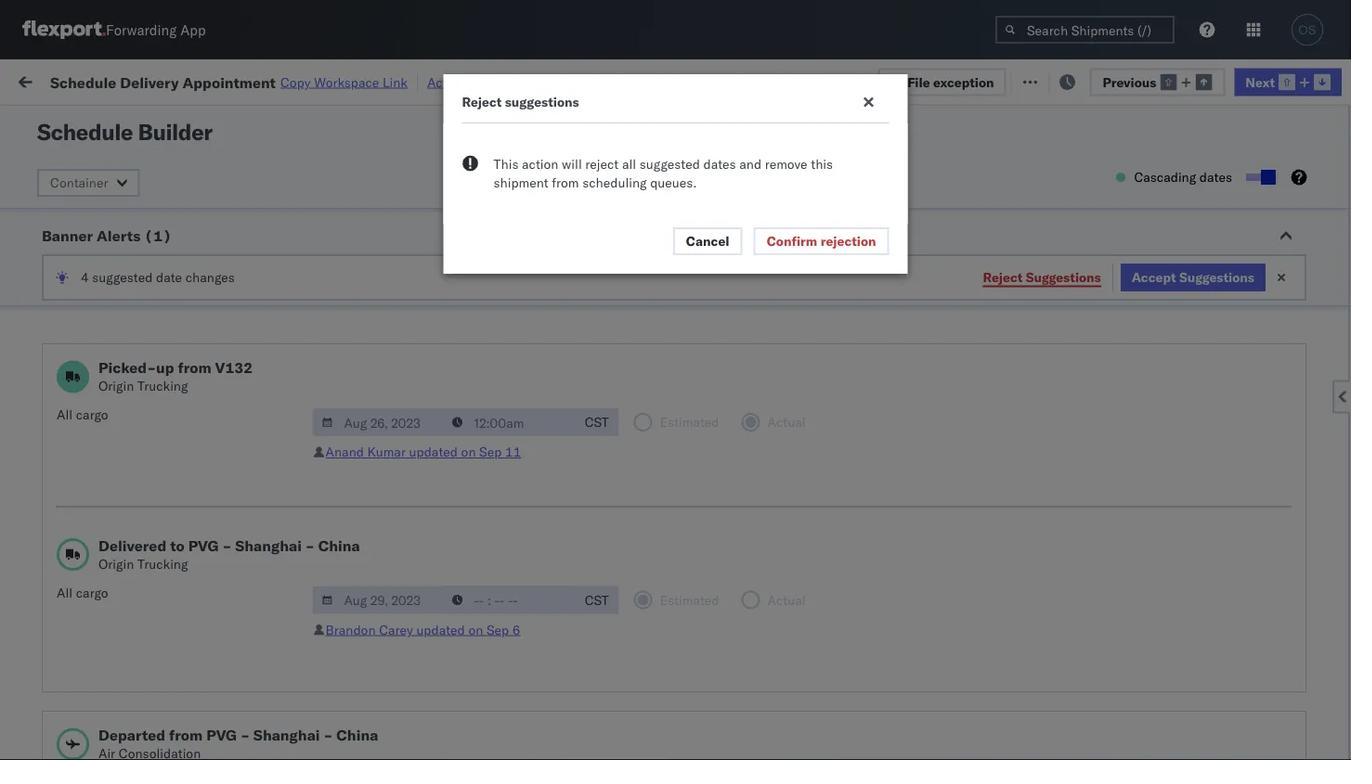 Task type: describe. For each thing, give the bounding box(es) containing it.
MMM D, YYYY text field
[[313, 409, 445, 437]]

delivered to pvg - shanghai - china origin trucking
[[98, 536, 360, 572]]

date
[[156, 269, 182, 286]]

confirm for confirm pickup from new york, ny / newark, nj
[[20, 739, 68, 755]]

1 vertical spatial schedule delivery appointment button
[[43, 420, 228, 441]]

documents for 1st 'upload customs clearance documents' 'link' from the bottom of the page
[[43, 635, 110, 651]]

4 resize handle column header from the left
[[658, 144, 680, 761]]

reject suggestions
[[983, 269, 1101, 285]]

no
[[152, 115, 167, 129]]

barajas
[[43, 308, 87, 324]]

30, for the top schedule delivery appointment button
[[427, 259, 447, 275]]

pickup for 3rd schedule pickup from los angeles, ca link from the top of the page
[[101, 657, 141, 673]]

alerts
[[97, 227, 141, 245]]

am right 12:00
[[339, 177, 360, 193]]

am up anand
[[339, 422, 360, 438]]

pudong for the bottommost schedule delivery appointment button's "schedule delivery appointment" link
[[1203, 708, 1248, 725]]

los for first schedule pickup from los angeles, ca link from the top of the page
[[175, 371, 196, 387]]

aug left '19,'
[[399, 177, 424, 193]]

origin inside delivered to pvg - shanghai - china origin trucking
[[98, 556, 134, 572]]

batch
[[1248, 72, 1285, 88]]

12:59 up bookings
[[809, 74, 845, 90]]

all
[[622, 156, 636, 172]]

los down the cascading on the top right of the page
[[1144, 218, 1165, 234]]

on for delivered to pvg - shanghai - china
[[469, 622, 483, 638]]

12:59 up anand
[[299, 422, 335, 438]]

confirm rejection
[[767, 233, 876, 249]]

haarlemmermeer,
[[98, 512, 204, 529]]

delivery for confirm delivery button
[[94, 176, 141, 192]]

mdt, up kumar
[[363, 422, 396, 438]]

reset
[[577, 72, 612, 88]]

china for departed from pvg - shanghai - china
[[337, 726, 378, 745]]

7 resize handle column header from the left
[[1113, 144, 1135, 761]]

batch action
[[1248, 72, 1329, 88]]

4 flex- from the top
[[1026, 300, 1066, 316]]

filters
[[679, 72, 716, 88]]

1 ag from the left
[[871, 422, 889, 438]]

airport inside confirm pickup from amsterdam airport schiphol, haarlemmermeer, netherlands
[[235, 494, 276, 510]]

reject suggestions button
[[972, 264, 1113, 292]]

suggestions for accept suggestions
[[1180, 269, 1255, 286]]

12:59 am mdt, aug 30, 2023 for the bottommost schedule delivery appointment button
[[299, 708, 483, 725]]

exception:
[[39, 126, 101, 142]]

customs inside 'button'
[[88, 616, 141, 633]]

spain
[[188, 308, 221, 324]]

lading
[[192, 126, 231, 142]]

reject
[[586, 156, 619, 172]]

30, for the bottommost schedule delivery appointment button
[[427, 708, 447, 725]]

pickup for confirm pickup from amsterdam airport schiphol, haarlemmermeer, netherlands link
[[90, 494, 130, 510]]

1
[[153, 227, 163, 245]]

1 on from the left
[[849, 422, 868, 438]]

mdt, down 10:58 am mdt, jul 26, 2023
[[363, 177, 396, 193]]

11, for sep
[[418, 627, 438, 643]]

ca for first schedule pickup from los angeles, ca link from the top of the page
[[43, 390, 60, 406]]

suggested inside this action will reject all suggested dates and remove this shipment from scheduling queues.
[[640, 156, 700, 172]]

1:00
[[299, 627, 327, 643]]

5 flex- from the top
[[1026, 340, 1066, 357]]

bill
[[154, 126, 173, 142]]

1 flex- from the top
[[1026, 177, 1066, 193]]

ca for 'confirm pickup from los angeles, ca' "link"
[[224, 340, 242, 356]]

mdt, left jul
[[363, 136, 396, 152]]

from for first schedule pickup from los angeles, ca link from the top of the page
[[145, 371, 172, 387]]

3 flex- from the top
[[1026, 259, 1066, 275]]

test for 12:00 am mdt, aug 19, 2023
[[877, 177, 902, 193]]

new
[[145, 739, 171, 755]]

track
[[472, 72, 502, 88]]

1 resize handle column header from the left
[[266, 144, 288, 761]]

schedule delivery appointment for the top schedule delivery appointment button's "schedule delivery appointment" link
[[39, 258, 225, 274]]

pm for 4:00
[[331, 545, 351, 561]]

accept suggestions
[[1132, 269, 1255, 286]]

sep down mmm d, yyyy text field
[[391, 627, 414, 643]]

app
[[180, 21, 206, 39]]

exception: missing bill of lading numbers button
[[39, 125, 279, 164]]

1857563
[[1066, 218, 1122, 234]]

confirm pickup from los angeles, ca link
[[20, 339, 242, 357]]

aug right due
[[757, 74, 782, 90]]

759 at risk
[[341, 72, 405, 88]]

client name button
[[680, 148, 782, 166]]

confirm pickup from los angeles, ca button
[[20, 339, 242, 359]]

am up bookings
[[848, 74, 870, 90]]

risk
[[384, 72, 405, 88]]

due aug 30, 12:59 am
[[730, 74, 870, 90]]

karl
[[969, 504, 993, 520]]

amsterdam
[[164, 494, 232, 510]]

11, for jun
[[414, 545, 435, 561]]

schedule delivery appointment link for middle schedule delivery appointment button
[[43, 420, 228, 439]]

all for delivered
[[57, 585, 73, 601]]

client name
[[689, 152, 752, 166]]

departed from pvg - shanghai - china
[[98, 726, 378, 745]]

trucking inside delivered to pvg - shanghai - china origin trucking
[[138, 556, 188, 572]]

mdt, up the carey
[[363, 586, 396, 602]]

link
[[383, 74, 408, 90]]

airp for confirm pickup from amsterdam airport schiphol, haarlemmermeer, netherlands "button"
[[1330, 504, 1352, 520]]

exception: missing bill of lading numbers link
[[39, 125, 279, 162]]

missing
[[105, 126, 151, 142]]

schedule pickup from madrid– barajas airport, madrid, spain
[[43, 289, 224, 324]]

2 integration test account - on ag from the left
[[810, 422, 1010, 438]]

madrid,
[[139, 308, 185, 324]]

appointment for the bottommost schedule delivery appointment button
[[148, 707, 225, 724]]

(0)
[[301, 72, 325, 88]]

filtered by:
[[19, 114, 85, 130]]

due
[[730, 74, 754, 90]]

from for confirm pickup from new york, ny / newark, nj link
[[115, 739, 142, 755]]

aug down 12:00 am mdt, aug 19, 2023
[[399, 259, 424, 275]]

pickup for schedule pickup from los angeles international airport link
[[101, 208, 141, 224]]

2 flex- from the top
[[1026, 218, 1066, 234]]

confirm delivery
[[43, 176, 141, 192]]

remove
[[765, 156, 808, 172]]

fcl
[[610, 340, 634, 357]]

on for picked-up from v132
[[461, 444, 476, 460]]

pickup for 'confirm pickup from los angeles, ca' "link"
[[71, 340, 111, 356]]

schedule for schedule pickup from los angeles international airport link
[[43, 208, 98, 224]]

12:59 up the departed from pvg - shanghai - china
[[299, 708, 335, 725]]

4 air from the top
[[568, 504, 585, 520]]

account for 3:59 pm mdt, may 9, 2023
[[905, 504, 954, 520]]

cascading dates
[[1135, 169, 1233, 185]]

delivery up :
[[120, 73, 179, 91]]

10:58
[[299, 136, 335, 152]]

angeles, for first schedule pickup from los angeles, ca link from the top of the page
[[199, 371, 250, 387]]

2 air from the top
[[568, 259, 585, 275]]

3 pudong from the top
[[1203, 586, 1248, 602]]

builder
[[138, 118, 212, 146]]

message
[[249, 72, 301, 88]]

scheduling
[[583, 175, 647, 191]]

of inside exception: missing bill of lading numbers
[[176, 126, 188, 142]]

cst for delivered to pvg - shanghai - china
[[585, 592, 609, 608]]

schedule pickup from los angeles, ca for second schedule pickup from los angeles, ca link from the bottom
[[43, 453, 250, 488]]

pickup for confirm pickup from new york, ny / newark, nj link
[[71, 739, 111, 755]]

angeles, for 'confirm pickup from los angeles, ca' "link"
[[170, 340, 221, 356]]

/
[[228, 739, 237, 755]]

reject for reject suggestions
[[983, 269, 1023, 285]]

pickup for the schedule pickup from madrid– barajas airport, madrid, spain link
[[101, 289, 141, 306]]

schedule for the top schedule delivery appointment button's "schedule delivery appointment" link
[[39, 258, 94, 274]]

queues.
[[650, 175, 697, 191]]

-- : -- -- text field for delivered to pvg - shanghai - china
[[443, 587, 575, 614]]

pvg for from
[[206, 726, 237, 745]]

mdt, down mmm d, yyyy text field
[[355, 627, 388, 643]]

am right 1:00
[[331, 627, 352, 643]]

2 ag from the left
[[992, 422, 1010, 438]]

pm for 3:59
[[331, 504, 351, 520]]

carey
[[379, 622, 413, 638]]

0 vertical spatial schedule delivery appointment button
[[39, 257, 225, 277]]

brandon carey updated on sep 6
[[326, 622, 521, 638]]

Search Work text field
[[728, 66, 930, 94]]

west
[[867, 340, 897, 357]]

flex-2318555
[[1026, 177, 1122, 193]]

0 horizontal spatial exception
[[934, 74, 994, 90]]

0 vertical spatial china
[[1207, 340, 1242, 357]]

mode
[[568, 152, 597, 166]]

from for schedule pickup from los angeles international airport link
[[145, 208, 172, 224]]

15, for sep
[[426, 586, 446, 602]]

forwarding app
[[106, 21, 206, 39]]

flex-2345290 for the bottommost schedule delivery appointment button
[[1026, 708, 1122, 725]]

am down brandon
[[339, 708, 360, 725]]

airp for the top schedule delivery appointment button
[[1330, 259, 1352, 275]]

account for 12:00 am mdt, aug 19, 2023
[[905, 177, 954, 193]]

angeles, down the cascading dates
[[1169, 218, 1220, 234]]

ca for 3rd schedule pickup from los angeles, ca link from the top of the page
[[43, 676, 60, 692]]

12:59 up 1:00
[[299, 586, 335, 602]]

schedule pickup from madrid– barajas airport, madrid, spain link
[[43, 288, 264, 326]]

am up brandon
[[339, 586, 360, 602]]

jun for 11,
[[390, 545, 411, 561]]

lagerfeld
[[996, 504, 1052, 520]]

angeles
[[199, 208, 246, 224]]

vandelay west
[[810, 340, 897, 357]]

1 horizontal spatial consignee
[[896, 136, 958, 152]]

airp for the bottommost schedule delivery appointment button
[[1330, 708, 1352, 725]]

1 schedule pickup from los angeles, ca link from the top
[[43, 370, 264, 407]]

4 unknown from the top
[[299, 463, 357, 479]]

12:00
[[299, 177, 335, 193]]

angeles, for 3rd schedule pickup from los angeles, ca link from the top of the page
[[199, 657, 250, 673]]

7 flex- from the top
[[1026, 708, 1066, 725]]

schedule for "schedule delivery appointment" link for middle schedule delivery appointment button
[[43, 421, 98, 438]]

activity log
[[427, 74, 496, 90]]

upload for 12:59 am mdt, sep 15, 2023
[[43, 585, 85, 601]]

newark,
[[20, 758, 69, 761]]

madrid–
[[175, 289, 224, 306]]

0 vertical spatial 30,
[[785, 74, 806, 90]]

schedule pickup from los angeles, ca for first schedule pickup from los angeles, ca link from the top of the page
[[43, 371, 250, 406]]

2 on from the left
[[969, 422, 989, 438]]

v132
[[215, 359, 253, 377]]

los angeles, ca
[[1144, 218, 1241, 234]]

3 airp from the top
[[1330, 586, 1352, 602]]

12:59 down 12:00
[[299, 259, 335, 275]]

confirm for confirm delivery
[[43, 176, 90, 192]]

studio apparel
[[689, 300, 777, 316]]

2 upload customs clearance documents link from the top
[[43, 615, 264, 653]]

am right 10:58 on the left top of the page
[[339, 136, 360, 152]]

upload proof of delivery button
[[43, 584, 186, 604]]

test for 12:59 am mdt, jun 15, 2023
[[877, 422, 902, 438]]

name
[[722, 152, 752, 166]]

-- for ac ram
[[810, 218, 826, 234]]

0 horizontal spatial of
[[123, 585, 135, 601]]

reset to default filters
[[577, 72, 716, 88]]

tgh
[[1330, 136, 1352, 152]]

accept
[[1132, 269, 1177, 286]]

6 resize handle column header from the left
[[964, 144, 987, 761]]

3 resize handle column header from the left
[[537, 144, 559, 761]]

205 on track
[[427, 72, 502, 88]]

banner
[[42, 227, 93, 245]]

work
[[202, 72, 234, 88]]

-- for studio apparel
[[810, 300, 826, 316]]

sep up brandon carey updated on sep 6 'button'
[[399, 586, 423, 602]]

shanghai inside delivered to pvg - shanghai - china origin trucking
[[235, 536, 302, 555]]

jul
[[399, 136, 416, 152]]

schedule delivery appointment for "schedule delivery appointment" link for middle schedule delivery appointment button
[[43, 421, 228, 438]]

confirm pickup from new york, ny / newark, nj
[[20, 739, 237, 761]]

this
[[494, 156, 519, 172]]

sep left the 11
[[479, 444, 502, 460]]

delivered
[[98, 536, 167, 555]]

snoozed : no
[[100, 115, 167, 129]]

origin inside picked-up from v132 origin trucking
[[98, 378, 134, 394]]

(
[[144, 227, 153, 245]]

test for 10:58 am mdt, jul 26, 2023
[[868, 136, 892, 152]]

from for 3rd schedule pickup from los angeles, ca link from the top of the page
[[145, 657, 172, 673]]



Task type: locate. For each thing, give the bounding box(es) containing it.
2 vertical spatial upload
[[43, 616, 85, 633]]

1 flex-2345290 from the top
[[1026, 259, 1122, 275]]

schedule delivery appointment copy workspace link
[[50, 73, 408, 91]]

documents
[[43, 553, 110, 569], [43, 635, 110, 651]]

from inside confirm pickup from amsterdam airport schiphol, haarlemmermeer, netherlands
[[133, 494, 161, 510]]

2 cst from the top
[[585, 592, 609, 608]]

1662119
[[1066, 340, 1122, 357]]

0 vertical spatial clearance
[[144, 535, 203, 551]]

confirm
[[43, 176, 90, 192], [767, 233, 818, 249], [20, 340, 68, 356], [39, 494, 86, 510], [20, 739, 68, 755]]

1 vertical spatial schedule delivery appointment
[[43, 421, 228, 438]]

updated for delivered to pvg - shanghai - china
[[417, 622, 465, 638]]

1 -- : -- -- text field from the top
[[443, 409, 575, 437]]

6
[[513, 622, 521, 638]]

jun up anand kumar updated on sep 11 button
[[399, 422, 420, 438]]

12:59 am mdt, jun 15, 2023
[[299, 422, 479, 438]]

1 integration test account - on ag from the left
[[689, 422, 889, 438]]

0 vertical spatial 12:59 am mdt, aug 30, 2023
[[299, 259, 483, 275]]

pudong
[[1203, 259, 1248, 275], [1203, 504, 1248, 520], [1203, 586, 1248, 602], [1203, 708, 1248, 725]]

15, for jun
[[423, 422, 444, 438]]

shanghai pudong international airp for confirm pickup from amsterdam airport schiphol, haarlemmermeer, netherlands "button"
[[1144, 504, 1352, 520]]

4 airp from the top
[[1330, 708, 1352, 725]]

angeles, up the departed from pvg - shanghai - china
[[199, 657, 250, 673]]

los for 'confirm pickup from los angeles, ca' "link"
[[145, 340, 166, 356]]

reject inside button
[[983, 269, 1023, 285]]

updated for picked-up from v132
[[409, 444, 458, 460]]

sep left "6"
[[487, 622, 509, 638]]

international
[[43, 226, 118, 242], [1251, 259, 1326, 275], [1251, 504, 1326, 520], [1251, 586, 1326, 602], [1251, 708, 1326, 725]]

1 origin from the top
[[98, 378, 134, 394]]

2 vertical spatial on
[[469, 622, 483, 638]]

1 vertical spatial jun
[[390, 545, 411, 561]]

from inside picked-up from v132 origin trucking
[[178, 359, 211, 377]]

cargo down netherlands at left bottom
[[76, 585, 108, 601]]

0 vertical spatial cst
[[585, 414, 609, 431]]

to right the reset
[[616, 72, 628, 88]]

import
[[156, 72, 198, 88]]

1 vertical spatial flex-2345290
[[1026, 708, 1122, 725]]

upload customs clearance documents link down haarlemmermeer,
[[43, 534, 264, 571]]

from down 'upload customs clearance documents' 'button' at bottom
[[145, 657, 172, 673]]

0 horizontal spatial to
[[170, 536, 185, 555]]

suggestions for reject suggestions
[[1026, 269, 1101, 285]]

ocean left lcl in the bottom left of the page
[[568, 422, 607, 438]]

-- : -- -- text field up "6"
[[443, 587, 575, 614]]

upload inside upload proof of delivery link
[[43, 585, 85, 601]]

message (0)
[[249, 72, 325, 88]]

2 flex-2345290 from the top
[[1026, 708, 1122, 725]]

6 flex- from the top
[[1026, 504, 1066, 520]]

0 vertical spatial 11,
[[414, 545, 435, 561]]

flex-2345290 button
[[996, 254, 1126, 280], [996, 254, 1126, 280], [996, 704, 1126, 730], [996, 704, 1126, 730]]

schedule
[[50, 73, 116, 91], [37, 118, 133, 146], [43, 208, 98, 224], [39, 258, 94, 274], [43, 289, 98, 306], [43, 371, 98, 387], [43, 421, 98, 438], [43, 453, 98, 469], [43, 657, 98, 673], [39, 707, 94, 724]]

0 vertical spatial of
[[176, 126, 188, 142]]

on left the 11
[[461, 444, 476, 460]]

confirm for confirm rejection
[[767, 233, 818, 249]]

delivery for the top schedule delivery appointment button
[[97, 258, 145, 274]]

schedule for the schedule pickup from madrid– barajas airport, madrid, spain link
[[43, 289, 98, 306]]

pickup inside "link"
[[71, 340, 111, 356]]

from right up
[[178, 359, 211, 377]]

consignee inside consignee 'button'
[[810, 152, 863, 166]]

11, down 9,
[[414, 545, 435, 561]]

reject for reject suggestions
[[462, 94, 502, 110]]

1 vertical spatial 15,
[[426, 586, 446, 602]]

documents down proof
[[43, 635, 110, 651]]

cargo for picked-
[[76, 407, 108, 423]]

angeles, for second schedule pickup from los angeles, ca link from the bottom
[[199, 453, 250, 469]]

file exception down search shipments (/) text field
[[1035, 72, 1122, 88]]

pudong for the top schedule delivery appointment button's "schedule delivery appointment" link
[[1203, 259, 1248, 275]]

-- : -- -- text field up the 11
[[443, 409, 575, 437]]

studio
[[689, 300, 728, 316]]

-- up vandelay west
[[810, 300, 826, 316]]

2 vertical spatial schedule delivery appointment button
[[39, 706, 225, 727]]

upload proof of delivery link
[[43, 584, 186, 602]]

0 vertical spatial origin
[[98, 378, 134, 394]]

2 resize handle column header from the left
[[472, 144, 494, 761]]

0 horizontal spatial ag
[[871, 422, 889, 438]]

departed
[[98, 726, 165, 745]]

file down search shipments (/) text field
[[1035, 72, 1058, 88]]

from inside "link"
[[115, 340, 142, 356]]

1 documents from the top
[[43, 553, 110, 569]]

origin down the delivered
[[98, 556, 134, 572]]

2 origin from the top
[[98, 556, 134, 572]]

1 vertical spatial airport
[[235, 494, 276, 510]]

delivery down workitem button
[[94, 176, 141, 192]]

picked-up from v132 origin trucking
[[98, 359, 253, 394]]

angeles, down spain
[[170, 340, 221, 356]]

11, right the carey
[[418, 627, 438, 643]]

0 vertical spatial schedule delivery appointment
[[39, 258, 225, 274]]

0 vertical spatial pm
[[331, 504, 351, 520]]

action
[[522, 156, 559, 172]]

schedule delivery appointment down alerts
[[39, 258, 225, 274]]

1 vertical spatial on
[[461, 444, 476, 460]]

1 trucking from the top
[[138, 378, 188, 394]]

all cargo for delivered
[[57, 585, 108, 601]]

0 vertical spatial ocean
[[568, 340, 607, 357]]

shanghai pudong international airp for the bottommost schedule delivery appointment button
[[1144, 708, 1352, 725]]

shanghai pudong international airp for the top schedule delivery appointment button
[[1144, 259, 1352, 275]]

dates left and
[[704, 156, 736, 172]]

confirm delivery button
[[43, 175, 141, 196]]

schedule pickup from los angeles, ca link
[[43, 370, 264, 407], [43, 452, 264, 489], [43, 656, 264, 693]]

upload customs clearance documents up 'upload proof of delivery' at the left bottom
[[43, 535, 203, 569]]

3 schedule pickup from los angeles, ca from the top
[[43, 657, 250, 692]]

2 airp from the top
[[1330, 504, 1352, 520]]

12:59 am mdt, sep 15, 2023
[[299, 586, 481, 602]]

to inside the reset to default filters button
[[616, 72, 628, 88]]

from for the schedule pickup from madrid– barajas airport, madrid, spain link
[[145, 289, 172, 306]]

pickup
[[101, 208, 141, 224], [101, 289, 141, 306], [71, 340, 111, 356], [101, 371, 141, 387], [101, 453, 141, 469], [90, 494, 130, 510], [101, 657, 141, 673], [71, 739, 111, 755]]

2 vandelay from the left
[[810, 340, 864, 357]]

of right proof
[[123, 585, 135, 601]]

1 vertical spatial reject
[[983, 269, 1023, 285]]

1 vertical spatial customs
[[88, 616, 141, 633]]

mdt, down 3:59 pm mdt, may 9, 2023
[[354, 545, 387, 561]]

schedule for 3rd schedule pickup from los angeles, ca link from the top of the page
[[43, 657, 98, 673]]

cst
[[585, 414, 609, 431], [585, 592, 609, 608]]

from left new
[[115, 739, 142, 755]]

upload left proof
[[43, 585, 85, 601]]

2 ocean from the top
[[568, 422, 607, 438]]

airport inside schedule pickup from los angeles international airport
[[121, 226, 163, 242]]

1 horizontal spatial suggestions
[[1180, 269, 1255, 286]]

to
[[616, 72, 628, 88], [170, 536, 185, 555]]

1 horizontal spatial dates
[[1200, 169, 1233, 185]]

suggested up queues.
[[640, 156, 700, 172]]

1 horizontal spatial ag
[[992, 422, 1010, 438]]

up
[[156, 359, 174, 377]]

integration test account - karl lagerfeld
[[810, 504, 1052, 520]]

5 resize handle column header from the left
[[778, 144, 801, 761]]

1 shanghai pudong international airp from the top
[[1144, 259, 1352, 275]]

None checkbox
[[1247, 174, 1273, 181]]

1 vertical spatial -- : -- -- text field
[[443, 587, 575, 614]]

schedule for first schedule pickup from los angeles, ca link from the top of the page
[[43, 371, 98, 387]]

will
[[562, 156, 582, 172]]

import work
[[156, 72, 234, 88]]

to for default
[[616, 72, 628, 88]]

Search Shipments (/) text field
[[996, 16, 1175, 44]]

angeles, inside 'confirm pickup from los angeles, ca' "link"
[[170, 340, 221, 356]]

abc
[[1330, 340, 1352, 356]]

upload customs clearance documents link down upload proof of delivery button
[[43, 615, 264, 653]]

-- : -- -- text field for picked-up from v132
[[443, 409, 575, 437]]

0 vertical spatial on
[[454, 72, 469, 88]]

mdt, down 12:00 am mdt, aug 19, 2023
[[363, 259, 396, 275]]

1 vertical spatial all
[[57, 585, 73, 601]]

2 vertical spatial schedule delivery appointment link
[[39, 706, 225, 725]]

0 vertical spatial flex-2345290
[[1026, 259, 1122, 275]]

1 vertical spatial trucking
[[138, 556, 188, 572]]

0 vertical spatial to
[[616, 72, 628, 88]]

reject down the log
[[462, 94, 502, 110]]

unknown
[[299, 218, 357, 234], [299, 300, 357, 316], [299, 340, 357, 357], [299, 463, 357, 479]]

dates inside this action will reject all suggested dates and remove this shipment from scheduling queues.
[[704, 156, 736, 172]]

2 vertical spatial china
[[337, 726, 378, 745]]

updated right the carey
[[417, 622, 465, 638]]

from inside this action will reject all suggested dates and remove this shipment from scheduling queues.
[[552, 175, 579, 191]]

am down 12:00 am mdt, aug 19, 2023
[[339, 259, 360, 275]]

2 clearance from the top
[[144, 616, 203, 633]]

suggestions
[[1026, 269, 1101, 285], [1180, 269, 1255, 286]]

integration for 3:59 pm mdt, may 9, 2023
[[810, 504, 874, 520]]

confirm rejection button
[[754, 228, 889, 255]]

0 horizontal spatial vandelay
[[689, 340, 743, 357]]

los up up
[[145, 340, 166, 356]]

2 vertical spatial schedule delivery appointment
[[39, 707, 225, 724]]

cont
[[1330, 144, 1352, 173]]

at
[[369, 72, 380, 88]]

2345290 for the bottommost schedule delivery appointment button
[[1066, 708, 1122, 725]]

cst for picked-up from v132
[[585, 414, 609, 431]]

1 vertical spatial to
[[170, 536, 185, 555]]

appointment for the top schedule delivery appointment button
[[148, 258, 225, 274]]

2 schedule pickup from los angeles, ca link from the top
[[43, 452, 264, 489]]

los inside "link"
[[145, 340, 166, 356]]

cascading
[[1135, 169, 1197, 185]]

1 pudong from the top
[[1203, 259, 1248, 275]]

ocean for ocean lcl
[[568, 422, 607, 438]]

from down will
[[552, 175, 579, 191]]

ca up the accept suggestions in the top of the page
[[1223, 218, 1241, 234]]

1 vertical spatial schedule pickup from los angeles, ca link
[[43, 452, 264, 489]]

consignee up integration test account - suitsupply
[[896, 136, 958, 152]]

upload
[[43, 535, 85, 551], [43, 585, 85, 601], [43, 616, 85, 633]]

2 pudong from the top
[[1203, 504, 1248, 520]]

workitem button
[[11, 148, 269, 166]]

0 horizontal spatial reject
[[462, 94, 502, 110]]

ocean left fcl
[[568, 340, 607, 357]]

flex-1857563 button
[[996, 213, 1126, 239], [996, 213, 1126, 239]]

flex-1662119
[[1026, 340, 1122, 357]]

clearance down upload proof of delivery button
[[144, 616, 203, 633]]

clearance inside 'button'
[[144, 616, 203, 633]]

upload for 1:00 am mdt, sep 11, 2023
[[43, 616, 85, 633]]

2 upload from the top
[[43, 585, 85, 601]]

on down vandelay west
[[849, 422, 868, 438]]

confirm inside confirm pickup from amsterdam airport schiphol, haarlemmermeer, netherlands
[[39, 494, 86, 510]]

ram
[[710, 218, 737, 234]]

1 vertical spatial cargo
[[76, 585, 108, 601]]

upload proof of delivery
[[43, 585, 186, 601]]

upload customs clearance documents for 2nd 'upload customs clearance documents' 'link' from the bottom of the page
[[43, 535, 203, 569]]

3 shanghai pudong international airp from the top
[[1144, 586, 1352, 602]]

changes
[[186, 269, 235, 286]]

upload customs clearance documents inside 'upload customs clearance documents' 'button'
[[43, 616, 203, 651]]

los right up
[[175, 371, 196, 387]]

container button
[[37, 169, 140, 197]]

upload inside 'upload customs clearance documents' 'button'
[[43, 616, 85, 633]]

0 vertical spatial schedule pickup from los angeles, ca
[[43, 371, 250, 406]]

from inside the schedule pickup from madrid– barajas airport, madrid, spain
[[145, 289, 172, 306]]

upload customs clearance documents
[[43, 535, 203, 569], [43, 616, 203, 651]]

2 unknown from the top
[[299, 300, 357, 316]]

cargo down picked-
[[76, 407, 108, 423]]

0 vertical spatial documents
[[43, 553, 110, 569]]

documents inside 'upload customs clearance documents' 'button'
[[43, 635, 110, 651]]

schedule pickup from los angeles, ca for 3rd schedule pickup from los angeles, ca link from the top of the page
[[43, 657, 250, 692]]

2023
[[443, 136, 475, 152], [450, 177, 483, 193], [450, 259, 483, 275], [447, 422, 479, 438], [435, 504, 467, 520], [438, 545, 470, 561], [449, 586, 481, 602], [441, 627, 473, 643], [450, 708, 483, 725]]

0 horizontal spatial dates
[[704, 156, 736, 172]]

1 vertical spatial china
[[318, 536, 360, 555]]

12:59 am mdt, aug 30, 2023 down 12:00 am mdt, aug 19, 2023
[[299, 259, 483, 275]]

pvg
[[188, 536, 219, 555], [206, 726, 237, 745]]

30, down brandon carey updated on sep 6 'button'
[[427, 708, 447, 725]]

2 vertical spatial schedule pickup from los angeles, ca link
[[43, 656, 264, 693]]

1 horizontal spatial on
[[969, 422, 989, 438]]

trucking inside picked-up from v132 origin trucking
[[138, 378, 188, 394]]

2 12:59 am mdt, aug 30, 2023 from the top
[[299, 708, 483, 725]]

upload down schiphol, at the bottom left
[[43, 535, 85, 551]]

cont button
[[1321, 140, 1352, 174]]

numbers
[[39, 144, 93, 161]]

cargo for delivered
[[76, 585, 108, 601]]

0 vertical spatial reject
[[462, 94, 502, 110]]

suggestions down los angeles, ca on the top of the page
[[1180, 269, 1255, 286]]

unknown for ac ram
[[299, 218, 357, 234]]

4 shanghai pudong international airp from the top
[[1144, 708, 1352, 725]]

pickup inside the schedule pickup from madrid– barajas airport, madrid, spain
[[101, 289, 141, 306]]

0 horizontal spatial suggestions
[[1026, 269, 1101, 285]]

1 vertical spatial upload customs clearance documents
[[43, 616, 203, 651]]

1 pm from the top
[[331, 504, 351, 520]]

suggestions inside button
[[1180, 269, 1255, 286]]

trucking
[[138, 378, 188, 394], [138, 556, 188, 572]]

1 vertical spatial upload customs clearance documents link
[[43, 615, 264, 653]]

schedule delivery appointment link down alerts
[[39, 257, 225, 275]]

pickup for second schedule pickup from los angeles, ca link from the bottom
[[101, 453, 141, 469]]

759
[[341, 72, 365, 88]]

schedule delivery appointment link down picked-
[[43, 420, 228, 439]]

1 all from the top
[[57, 407, 73, 423]]

trucking down up
[[138, 378, 188, 394]]

0 horizontal spatial file
[[908, 74, 930, 90]]

1 horizontal spatial file
[[1035, 72, 1058, 88]]

1 vertical spatial schedule pickup from los angeles, ca
[[43, 453, 250, 488]]

1 unknown from the top
[[299, 218, 357, 234]]

1 upload from the top
[[43, 535, 85, 551]]

1 horizontal spatial airport
[[235, 494, 276, 510]]

unknown for studio apparel
[[299, 300, 357, 316]]

international inside schedule pickup from los angeles international airport
[[43, 226, 118, 242]]

2 cargo from the top
[[76, 585, 108, 601]]

flex-2345290
[[1026, 259, 1122, 275], [1026, 708, 1122, 725]]

from for confirm pickup from amsterdam airport schiphol, haarlemmermeer, netherlands link
[[133, 494, 161, 510]]

2 trucking from the top
[[138, 556, 188, 572]]

0 vertical spatial --
[[810, 218, 826, 234]]

am
[[848, 74, 870, 90], [339, 136, 360, 152], [339, 177, 360, 193], [339, 259, 360, 275], [339, 422, 360, 438], [339, 586, 360, 602], [331, 627, 352, 643], [339, 708, 360, 725]]

1 customs from the top
[[88, 535, 141, 551]]

0 vertical spatial upload customs clearance documents
[[43, 535, 203, 569]]

3 upload from the top
[[43, 616, 85, 633]]

1 clearance from the top
[[144, 535, 203, 551]]

airport
[[121, 226, 163, 242], [235, 494, 276, 510]]

4
[[81, 269, 89, 286]]

2 -- : -- -- text field from the top
[[443, 587, 575, 614]]

1 airp from the top
[[1330, 259, 1352, 275]]

1 all cargo from the top
[[57, 407, 108, 423]]

MMM D, YYYY text field
[[313, 587, 445, 614]]

from for second schedule pickup from los angeles, ca link from the bottom
[[145, 453, 172, 469]]

3 schedule pickup from los angeles, ca link from the top
[[43, 656, 264, 693]]

1 horizontal spatial reject
[[983, 269, 1023, 285]]

ag down west
[[871, 422, 889, 438]]

file exception button
[[1006, 66, 1134, 94], [1006, 66, 1134, 94], [879, 68, 1006, 96], [879, 68, 1006, 96]]

reject down suitsupply
[[983, 269, 1023, 285]]

1 horizontal spatial suggested
[[640, 156, 700, 172]]

kumar
[[367, 444, 406, 460]]

0 vertical spatial 15,
[[423, 422, 444, 438]]

1 vertical spatial suggested
[[92, 269, 153, 286]]

schedule pickup from los angeles, ca down 'upload customs clearance documents' 'button' at bottom
[[43, 657, 250, 692]]

on
[[849, 422, 868, 438], [969, 422, 989, 438]]

delivery down picked-
[[101, 421, 149, 438]]

ag up "karl"
[[992, 422, 1010, 438]]

jun for 15,
[[399, 422, 420, 438]]

confirm pickup from new york, ny / newark, nj link
[[20, 738, 268, 761]]

china
[[1207, 340, 1242, 357], [318, 536, 360, 555], [337, 726, 378, 745]]

documents for 2nd 'upload customs clearance documents' 'link' from the bottom of the page
[[43, 553, 110, 569]]

schedule for second schedule pickup from los angeles, ca link from the bottom
[[43, 453, 98, 469]]

from inside confirm pickup from new york, ny / newark, nj
[[115, 739, 142, 755]]

1 2345290 from the top
[[1066, 259, 1122, 275]]

delivery for the bottommost schedule delivery appointment button
[[97, 707, 145, 724]]

1 vertical spatial documents
[[43, 635, 110, 651]]

upload customs clearance documents button
[[43, 615, 264, 654]]

confirm for confirm pickup from amsterdam airport schiphol, haarlemmermeer, netherlands
[[39, 494, 86, 510]]

11,
[[414, 545, 435, 561], [418, 627, 438, 643]]

1 horizontal spatial file exception
[[1035, 72, 1122, 88]]

from left ny
[[169, 726, 203, 745]]

1 air from the top
[[568, 177, 585, 193]]

delivery for middle schedule delivery appointment button
[[101, 421, 149, 438]]

4 pudong from the top
[[1203, 708, 1248, 725]]

integration test account - suitsupply
[[810, 177, 1032, 193]]

schedule delivery appointment link for the top schedule delivery appointment button
[[39, 257, 225, 275]]

mdt, down 1:00 am mdt, sep 11, 2023
[[363, 708, 396, 725]]

2 all cargo from the top
[[57, 585, 108, 601]]

flex-2345290 for the top schedule delivery appointment button
[[1026, 259, 1122, 275]]

5 air from the top
[[568, 586, 585, 602]]

flex-1662119 button
[[996, 336, 1126, 362], [996, 336, 1126, 362]]

0 vertical spatial all cargo
[[57, 407, 108, 423]]

ca down barajas
[[43, 390, 60, 406]]

9 resize handle column header from the left
[[1318, 144, 1340, 761]]

0 vertical spatial airport
[[121, 226, 163, 242]]

upload down upload proof of delivery button
[[43, 616, 85, 633]]

of right "bill" on the top of the page
[[176, 126, 188, 142]]

resize handle column header
[[266, 144, 288, 761], [472, 144, 494, 761], [537, 144, 559, 761], [658, 144, 680, 761], [778, 144, 801, 761], [964, 144, 987, 761], [1113, 144, 1135, 761], [1299, 144, 1321, 761], [1318, 144, 1340, 761]]

1 cargo from the top
[[76, 407, 108, 423]]

appointment for middle schedule delivery appointment button
[[152, 421, 228, 438]]

pickup for first schedule pickup from los angeles, ca link from the top of the page
[[101, 371, 141, 387]]

from inside schedule pickup from los angeles international airport
[[145, 208, 172, 224]]

1 -- from the top
[[810, 218, 826, 234]]

to inside delivered to pvg - shanghai - china origin trucking
[[170, 536, 185, 555]]

0 vertical spatial upload
[[43, 535, 85, 551]]

schedule inside the schedule pickup from madrid– barajas airport, madrid, spain
[[43, 289, 98, 306]]

2 pm from the top
[[331, 545, 351, 561]]

integration for 12:59 am mdt, jun 15, 2023
[[810, 422, 874, 438]]

2 customs from the top
[[88, 616, 141, 633]]

mode button
[[559, 148, 661, 166]]

los
[[175, 208, 196, 224], [1144, 218, 1165, 234], [145, 340, 166, 356], [175, 371, 196, 387], [175, 453, 196, 469], [175, 657, 196, 673]]

1 12:59 am mdt, aug 30, 2023 from the top
[[299, 259, 483, 275]]

0 horizontal spatial airport
[[121, 226, 163, 242]]

2 shanghai pudong international airp from the top
[[1144, 504, 1352, 520]]

from down confirm pickup from los angeles, ca button
[[145, 371, 172, 387]]

1 vertical spatial origin
[[98, 556, 134, 572]]

1 vertical spatial --
[[810, 300, 826, 316]]

2 -- from the top
[[810, 300, 826, 316]]

flex-2130497
[[1026, 504, 1122, 520]]

ocean for ocean fcl
[[568, 340, 607, 357]]

suggestions inside button
[[1026, 269, 1101, 285]]

banner alerts ( 1 )
[[42, 227, 172, 245]]

china for delivered to pvg - shanghai - china origin trucking
[[318, 536, 360, 555]]

0 vertical spatial pvg
[[188, 536, 219, 555]]

3 unknown from the top
[[299, 340, 357, 357]]

-- : -- -- text field
[[443, 409, 575, 437], [443, 587, 575, 614]]

mdt, left may
[[354, 504, 387, 520]]

confirm for confirm pickup from los angeles, ca
[[20, 340, 68, 356]]

1 vandelay from the left
[[689, 340, 743, 357]]

vandelay for vandelay west
[[810, 340, 864, 357]]

flexport. image
[[22, 20, 106, 39]]

delivery down alerts
[[97, 258, 145, 274]]

all cargo
[[57, 407, 108, 423], [57, 585, 108, 601]]

reset to default filters button
[[566, 66, 728, 94]]

integration for 12:00 am mdt, aug 19, 2023
[[810, 177, 874, 193]]

0 vertical spatial customs
[[88, 535, 141, 551]]

on up "karl"
[[969, 422, 989, 438]]

pickup inside confirm pickup from new york, ny / newark, nj
[[71, 739, 111, 755]]

from up amsterdam
[[145, 453, 172, 469]]

1 ocean from the top
[[568, 340, 607, 357]]

china inside delivered to pvg - shanghai - china origin trucking
[[318, 536, 360, 555]]

2 2345290 from the top
[[1066, 708, 1122, 725]]

los for 3rd schedule pickup from los angeles, ca link from the top of the page
[[175, 657, 196, 673]]

angeles,
[[1169, 218, 1220, 234], [170, 340, 221, 356], [199, 371, 250, 387], [199, 453, 250, 469], [199, 657, 250, 673]]

los left angeles
[[175, 208, 196, 224]]

205
[[427, 72, 451, 88]]

netherlands
[[39, 531, 112, 547]]

0 vertical spatial suggested
[[640, 156, 700, 172]]

pm right 4:00
[[331, 545, 351, 561]]

1 upload customs clearance documents from the top
[[43, 535, 203, 569]]

schedule pickup from los angeles, ca link down 'upload customs clearance documents' 'button' at bottom
[[43, 656, 264, 693]]

2 documents from the top
[[43, 635, 110, 651]]

confirm inside confirm pickup from new york, ny / newark, nj
[[20, 739, 68, 755]]

all for picked-
[[57, 407, 73, 423]]

confirm inside "link"
[[20, 340, 68, 356]]

schedule delivery appointment link for the bottommost schedule delivery appointment button
[[39, 706, 225, 725]]

pvg down amsterdam
[[188, 536, 219, 555]]

flex-2258423 button
[[996, 295, 1126, 321], [996, 295, 1126, 321]]

schedule pickup from los angeles, ca link down confirm pickup from los angeles, ca button
[[43, 370, 264, 407]]

12:59 am mdt, aug 30, 2023
[[299, 259, 483, 275], [299, 708, 483, 725]]

delivery up 'upload customs clearance documents' 'button' at bottom
[[138, 585, 186, 601]]

0 vertical spatial jun
[[399, 422, 420, 438]]

pickup inside schedule pickup from los angeles international airport
[[101, 208, 141, 224]]

2 all from the top
[[57, 585, 73, 601]]

1 horizontal spatial of
[[176, 126, 188, 142]]

0 horizontal spatial file exception
[[908, 74, 994, 90]]

30, down '19,'
[[427, 259, 447, 275]]

ac ram
[[689, 218, 737, 234]]

1 vertical spatial 30,
[[427, 259, 447, 275]]

0 vertical spatial trucking
[[138, 378, 188, 394]]

2 schedule pickup from los angeles, ca from the top
[[43, 453, 250, 488]]

1 upload customs clearance documents link from the top
[[43, 534, 264, 571]]

account for 12:59 am mdt, jun 15, 2023
[[905, 422, 954, 438]]

1 horizontal spatial to
[[616, 72, 628, 88]]

schedule inside schedule pickup from los angeles international airport
[[43, 208, 98, 224]]

aug down 1:00 am mdt, sep 11, 2023
[[399, 708, 424, 725]]

pickup inside confirm pickup from amsterdam airport schiphol, haarlemmermeer, netherlands
[[90, 494, 130, 510]]

ca up the newark,
[[43, 676, 60, 692]]

1 vertical spatial upload
[[43, 585, 85, 601]]

3 air from the top
[[568, 300, 585, 316]]

from for 'confirm pickup from los angeles, ca' "link"
[[115, 340, 142, 356]]

schedule builder
[[37, 118, 212, 146]]

1 vertical spatial schedule delivery appointment link
[[43, 420, 228, 439]]

12:59
[[809, 74, 845, 90], [299, 259, 335, 275], [299, 422, 335, 438], [299, 586, 335, 602], [299, 708, 335, 725]]

0 vertical spatial -- : -- -- text field
[[443, 409, 575, 437]]

0 horizontal spatial suggested
[[92, 269, 153, 286]]

12:59 am mdt, aug 30, 2023 down 1:00 am mdt, sep 11, 2023
[[299, 708, 483, 725]]

clearance down haarlemmermeer,
[[144, 535, 203, 551]]

1 vertical spatial of
[[123, 585, 135, 601]]

schedule for the bottommost schedule delivery appointment button's "schedule delivery appointment" link
[[39, 707, 94, 724]]

los for second schedule pickup from los angeles, ca link from the bottom
[[175, 453, 196, 469]]

pvg inside delivered to pvg - shanghai - china origin trucking
[[188, 536, 219, 555]]

upload customs clearance documents for 1st 'upload customs clearance documents' 'link' from the bottom of the page
[[43, 616, 203, 651]]

0 vertical spatial schedule delivery appointment link
[[39, 257, 225, 275]]

1 vertical spatial 11,
[[418, 627, 438, 643]]

all cargo for picked-
[[57, 407, 108, 423]]

pvg right york, in the bottom left of the page
[[206, 726, 237, 745]]

unknown for vandelay
[[299, 340, 357, 357]]

1 vertical spatial 2345290
[[1066, 708, 1122, 725]]

2 upload customs clearance documents from the top
[[43, 616, 203, 651]]

ca inside "link"
[[224, 340, 242, 356]]

pvg for to
[[188, 536, 219, 555]]

15, up anand kumar updated on sep 11 on the bottom left
[[423, 422, 444, 438]]

0 vertical spatial updated
[[409, 444, 458, 460]]

picked-
[[98, 359, 156, 377]]

1 cst from the top
[[585, 414, 609, 431]]

1 horizontal spatial exception
[[1061, 72, 1122, 88]]

suggestions up flex-2258423
[[1026, 269, 1101, 285]]

los for schedule pickup from los angeles international airport link
[[175, 208, 196, 224]]

2345290 for the top schedule delivery appointment button
[[1066, 259, 1122, 275]]

test for 3:59 pm mdt, may 9, 2023
[[877, 504, 902, 520]]

los inside schedule pickup from los angeles international airport
[[175, 208, 196, 224]]

ca for second schedule pickup from los angeles, ca link from the bottom
[[43, 471, 60, 488]]

0 vertical spatial cargo
[[76, 407, 108, 423]]

1 schedule pickup from los angeles, ca from the top
[[43, 371, 250, 406]]

ca up schiphol, at the bottom left
[[43, 471, 60, 488]]

suitsupply
[[969, 177, 1032, 193]]

cancel
[[686, 233, 730, 249]]

1 vertical spatial pvg
[[206, 726, 237, 745]]

air
[[568, 177, 585, 193], [568, 259, 585, 275], [568, 300, 585, 316], [568, 504, 585, 520], [568, 586, 585, 602], [568, 708, 585, 725]]

ca up "v132"
[[224, 340, 242, 356]]

1 vertical spatial ocean
[[568, 422, 607, 438]]

8 resize handle column header from the left
[[1299, 144, 1321, 761]]

dates right the cascading on the top right of the page
[[1200, 169, 1233, 185]]

0 vertical spatial schedule pickup from los angeles, ca link
[[43, 370, 264, 407]]

1:00 am mdt, sep 11, 2023
[[299, 627, 473, 643]]

from up picked-
[[115, 340, 142, 356]]

file exception up bookings test consignee
[[908, 74, 994, 90]]

schedule delivery appointment button
[[39, 257, 225, 277], [43, 420, 228, 441], [39, 706, 225, 727]]

1 vertical spatial updated
[[417, 622, 465, 638]]

0 horizontal spatial on
[[849, 422, 868, 438]]

origin down picked-
[[98, 378, 134, 394]]

0 vertical spatial upload customs clearance documents link
[[43, 534, 264, 571]]

2 vertical spatial 30,
[[427, 708, 447, 725]]

exception
[[1061, 72, 1122, 88], [934, 74, 994, 90]]

6 air from the top
[[568, 708, 585, 725]]



Task type: vqa. For each thing, say whether or not it's contained in the screenshot.
first CEAU7522281, from the bottom
no



